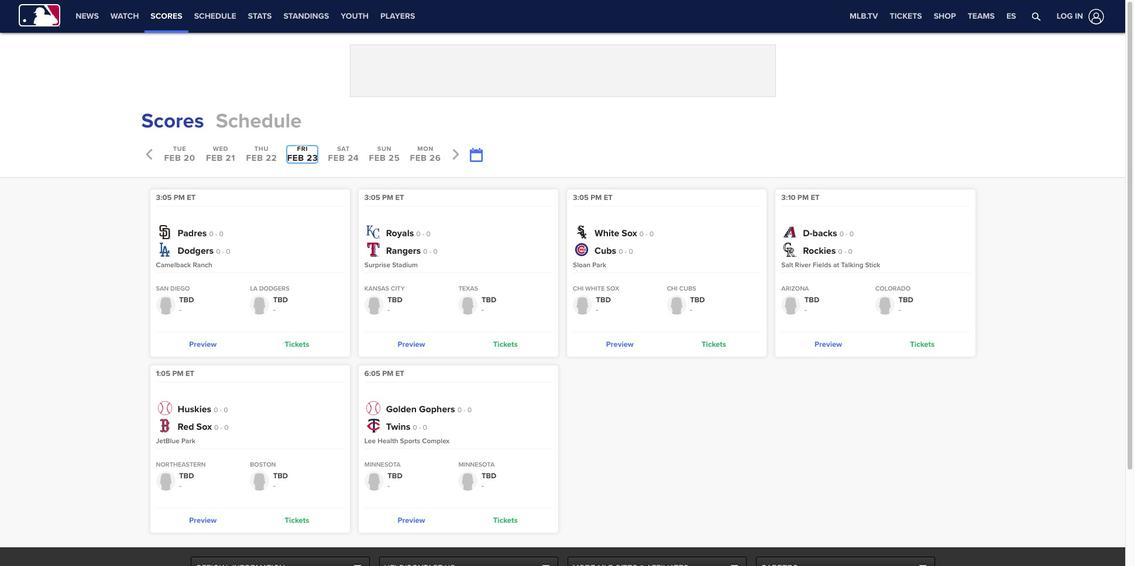 Task type: describe. For each thing, give the bounding box(es) containing it.
1 horizontal spatial dodgers
[[259, 285, 290, 293]]

scores inside top navigation menu bar
[[151, 11, 182, 21]]

sun feb 25
[[369, 145, 400, 163]]

cubs 0 - 0
[[595, 245, 633, 257]]

rockies 0 - 0
[[803, 245, 853, 257]]

fields
[[813, 261, 832, 270]]

huskies 0 - 0
[[178, 404, 228, 416]]

royals image
[[366, 225, 380, 239]]

secondary navigation element containing news
[[70, 0, 421, 33]]

chi for chi cubs
[[667, 285, 678, 293]]

chi cubs
[[667, 285, 696, 293]]

tickets for cubs
[[702, 340, 726, 349]]

sox for white sox
[[622, 228, 637, 239]]

1 vertical spatial white
[[585, 285, 605, 293]]

standings
[[284, 11, 329, 21]]

- inside white sox 0 - 0
[[646, 230, 648, 239]]

preview for d-
[[815, 340, 842, 349]]

feb for feb 24
[[328, 153, 345, 163]]

chi for chi white sox
[[573, 285, 584, 293]]

padres image
[[158, 225, 172, 239]]

northeastern
[[156, 461, 206, 469]]

rockies
[[803, 245, 836, 257]]

24
[[348, 153, 359, 163]]

shop
[[934, 11, 956, 21]]

surprise
[[365, 261, 391, 270]]

mlb.tv
[[850, 11, 878, 21]]

red sox 0 - 0
[[178, 421, 229, 433]]

es
[[1007, 11, 1016, 21]]

san
[[156, 285, 169, 293]]

3:10
[[782, 193, 796, 203]]

tickets for rockies
[[910, 340, 935, 349]]

- inside royals 0 - 0
[[422, 230, 425, 239]]

padres
[[178, 228, 207, 239]]

stadium
[[392, 261, 418, 270]]

et for royals
[[395, 193, 404, 203]]

et right 1:05
[[186, 369, 194, 379]]

twins 0 - 0
[[386, 421, 427, 433]]

1 vertical spatial scores link
[[141, 109, 204, 133]]

sat feb 24
[[328, 145, 359, 163]]

pm for white sox
[[591, 193, 602, 203]]

dodgers 0 - 0
[[178, 245, 230, 257]]

kansas
[[365, 285, 389, 293]]

et right 6:05
[[396, 369, 404, 379]]

huskies image
[[158, 402, 172, 416]]

golden gophers 0 - 0
[[386, 404, 472, 416]]

twins image
[[366, 419, 380, 433]]

pm right 6:05
[[382, 369, 394, 379]]

pm for royals
[[382, 193, 393, 203]]

tickets inside tertiary navigation element
[[890, 11, 922, 21]]

feb for feb 23
[[287, 153, 304, 163]]

red sox image
[[158, 419, 172, 433]]

golden gophers image
[[366, 402, 380, 416]]

royals 0 - 0
[[386, 228, 431, 239]]

- inside red sox 0 - 0
[[220, 424, 223, 433]]

preview for padres
[[189, 340, 217, 349]]

scores link inside top navigation menu bar
[[145, 0, 188, 30]]

shop link
[[928, 0, 962, 33]]

feb for feb 25
[[369, 153, 386, 163]]

feb for feb 21
[[206, 153, 223, 163]]

et for padres
[[187, 193, 196, 203]]

river
[[795, 261, 811, 270]]

white sox image
[[575, 225, 589, 239]]

feb for feb 22
[[246, 153, 263, 163]]

sloan
[[573, 261, 591, 270]]

1 vertical spatial schedule link
[[216, 109, 302, 133]]

huskies
[[178, 404, 211, 416]]

teams
[[968, 11, 995, 21]]

fri feb 23
[[287, 145, 318, 163]]

diego
[[170, 285, 190, 293]]

- inside huskies 0 - 0
[[220, 406, 222, 415]]

camelback
[[156, 261, 191, 270]]

sports
[[400, 437, 420, 446]]

stats
[[248, 11, 272, 21]]

in
[[1075, 11, 1083, 21]]

kansas city
[[365, 285, 405, 293]]

- inside rockies 0 - 0
[[844, 248, 847, 256]]

jetblue
[[156, 437, 180, 446]]

wed
[[213, 145, 228, 153]]

salt river fields at talking stick
[[782, 261, 881, 270]]

tue feb 20
[[164, 145, 195, 163]]

d-backs 0 - 0
[[803, 228, 854, 239]]

pm for padres
[[174, 193, 185, 203]]

sun
[[377, 145, 391, 153]]

arizona
[[782, 285, 809, 293]]

backs
[[813, 228, 837, 239]]

- inside padres 0 - 0
[[215, 230, 217, 239]]

teams link
[[962, 0, 1001, 33]]

tue
[[173, 145, 186, 153]]

3:05 for padres
[[156, 193, 172, 203]]

mon feb 26
[[410, 145, 441, 163]]

26
[[429, 153, 441, 163]]

log
[[1057, 11, 1073, 21]]

tickets for red sox
[[285, 516, 309, 525]]

mon
[[417, 145, 433, 153]]

tickets for twins
[[493, 516, 518, 525]]

3:05 for white sox
[[573, 193, 589, 203]]

2 secondary navigation element from the left
[[421, 0, 519, 33]]

d-
[[803, 228, 813, 239]]

0 vertical spatial dodgers
[[178, 245, 214, 257]]

thu
[[254, 145, 268, 153]]

tickets for dodgers
[[285, 340, 309, 349]]

white sox 0 - 0
[[595, 228, 654, 239]]

et for white
[[604, 193, 613, 203]]

1 horizontal spatial sox
[[607, 285, 619, 293]]

schedule inside top navigation menu bar
[[194, 11, 236, 21]]

1 vertical spatial schedule
[[216, 109, 302, 133]]

log in button
[[1043, 6, 1107, 27]]

3:05 for royals
[[365, 193, 380, 203]]

ranch
[[193, 261, 212, 270]]

0 vertical spatial cubs
[[595, 245, 617, 257]]

fri
[[297, 145, 308, 153]]



Task type: vqa. For each thing, say whether or not it's contained in the screenshot.
second '3"' from the bottom of the page
no



Task type: locate. For each thing, give the bounding box(es) containing it.
sox down cubs 0 - 0
[[607, 285, 619, 293]]

pm up 'royals'
[[382, 193, 393, 203]]

1 vertical spatial sox
[[607, 285, 619, 293]]

1 secondary navigation element from the left
[[70, 0, 421, 33]]

0 horizontal spatial 3:05 pm et
[[156, 193, 196, 203]]

0 horizontal spatial dodgers
[[178, 245, 214, 257]]

1 horizontal spatial chi
[[667, 285, 678, 293]]

1:05
[[156, 369, 170, 379]]

preview for white
[[606, 340, 634, 349]]

et up 'royals'
[[395, 193, 404, 203]]

22
[[266, 153, 277, 163]]

0 vertical spatial schedule link
[[188, 0, 242, 33]]

d backs image
[[783, 225, 797, 239]]

feb inside mon feb 26
[[410, 153, 427, 163]]

3 feb from the left
[[246, 153, 263, 163]]

standings link
[[278, 0, 335, 33]]

surprise stadium
[[365, 261, 418, 270]]

red
[[178, 421, 194, 433]]

1 vertical spatial cubs
[[679, 285, 696, 293]]

park right sloan
[[592, 261, 607, 270]]

tbd -
[[179, 296, 194, 315], [273, 296, 288, 315], [388, 296, 403, 315], [482, 296, 497, 315], [596, 296, 611, 315], [690, 296, 705, 315], [805, 296, 820, 315], [899, 296, 914, 315], [179, 472, 194, 491], [273, 472, 288, 491], [388, 472, 403, 491], [482, 472, 497, 491]]

scores link right watch
[[145, 0, 188, 30]]

feb inside thu feb 22
[[246, 153, 263, 163]]

dodgers right la
[[259, 285, 290, 293]]

3:05
[[156, 193, 172, 203], [365, 193, 380, 203], [573, 193, 589, 203]]

texas
[[459, 285, 478, 293]]

schedule link up 'thu'
[[216, 109, 302, 133]]

schedule left stats
[[194, 11, 236, 21]]

1 chi from the left
[[573, 285, 584, 293]]

- inside rangers 0 - 0
[[429, 248, 432, 256]]

1 vertical spatial dodgers
[[259, 285, 290, 293]]

royals
[[386, 228, 414, 239]]

preview link
[[184, 335, 222, 354], [184, 335, 222, 354], [393, 335, 431, 354], [393, 335, 431, 354], [601, 335, 639, 354], [601, 335, 639, 354], [810, 335, 848, 354], [810, 335, 848, 354], [184, 512, 222, 530], [184, 512, 222, 530], [393, 512, 431, 530], [393, 512, 431, 530]]

scores link up tue
[[141, 109, 204, 133]]

0 horizontal spatial chi
[[573, 285, 584, 293]]

2 3:05 from the left
[[365, 193, 380, 203]]

rockies image
[[783, 243, 797, 257]]

0 vertical spatial sox
[[622, 228, 637, 239]]

4 feb from the left
[[287, 153, 304, 163]]

schedule
[[194, 11, 236, 21], [216, 109, 302, 133]]

1 vertical spatial scores
[[141, 109, 204, 133]]

sox
[[622, 228, 637, 239], [607, 285, 619, 293], [196, 421, 212, 433]]

23
[[307, 153, 318, 163]]

san diego
[[156, 285, 190, 293]]

0 horizontal spatial 3:05
[[156, 193, 172, 203]]

dodgers up ranch
[[178, 245, 214, 257]]

3 3:05 pm et from the left
[[573, 193, 613, 203]]

3:05 pm et
[[156, 193, 196, 203], [365, 193, 404, 203], [573, 193, 613, 203]]

1 horizontal spatial minnesota
[[459, 461, 495, 469]]

sox up cubs 0 - 0
[[622, 228, 637, 239]]

et right 3:10
[[811, 193, 820, 203]]

3:05 up padres image
[[156, 193, 172, 203]]

news link
[[70, 0, 105, 33]]

tickets for rangers
[[493, 340, 518, 349]]

pm right 3:10
[[798, 193, 809, 203]]

mlb.tv link
[[844, 0, 884, 33]]

jetblue park
[[156, 437, 195, 446]]

1 horizontal spatial park
[[592, 261, 607, 270]]

0 vertical spatial park
[[592, 261, 607, 270]]

park for red
[[181, 437, 195, 446]]

1 horizontal spatial 3:05 pm et
[[365, 193, 404, 203]]

watch
[[111, 11, 139, 21]]

lee health sports complex
[[365, 437, 450, 446]]

3:05 pm et for royals
[[365, 193, 404, 203]]

5 feb from the left
[[328, 153, 345, 163]]

major league baseball image
[[19, 4, 60, 27]]

None text field
[[469, 148, 484, 164]]

rangers 0 - 0
[[386, 245, 438, 257]]

0 horizontal spatial cubs
[[595, 245, 617, 257]]

0 horizontal spatial minnesota
[[365, 461, 401, 469]]

1 vertical spatial park
[[181, 437, 195, 446]]

schedule link
[[188, 0, 242, 33], [216, 109, 302, 133]]

preview for royals
[[398, 340, 425, 349]]

tertiary navigation element
[[844, 0, 1022, 33]]

6:05
[[365, 369, 380, 379]]

1 feb from the left
[[164, 153, 181, 163]]

log in
[[1057, 11, 1083, 21]]

7 feb from the left
[[410, 153, 427, 163]]

1 3:05 pm et from the left
[[156, 193, 196, 203]]

sox for red sox
[[196, 421, 212, 433]]

6 feb from the left
[[369, 153, 386, 163]]

stats link
[[242, 0, 278, 33]]

20
[[184, 153, 195, 163]]

0 vertical spatial advertisement element
[[350, 44, 776, 97]]

scores right watch
[[151, 11, 182, 21]]

health
[[378, 437, 398, 446]]

schedule link left stats
[[188, 0, 242, 33]]

3 3:05 from the left
[[573, 193, 589, 203]]

talking
[[841, 261, 864, 270]]

white up cubs 0 - 0
[[595, 228, 619, 239]]

pm right 1:05
[[172, 369, 184, 379]]

dodgers
[[178, 245, 214, 257], [259, 285, 290, 293]]

park for cubs
[[592, 261, 607, 270]]

rangers
[[386, 245, 421, 257]]

pm up padres
[[174, 193, 185, 203]]

park down red
[[181, 437, 195, 446]]

la
[[250, 285, 258, 293]]

1 horizontal spatial advertisement element
[[809, 107, 984, 136]]

camelback ranch
[[156, 261, 212, 270]]

feb for feb 26
[[410, 153, 427, 163]]

2 minnesota from the left
[[459, 461, 495, 469]]

2 3:05 pm et from the left
[[365, 193, 404, 203]]

3:05 up white sox icon
[[573, 193, 589, 203]]

- inside d-backs 0 - 0
[[846, 230, 848, 239]]

et up white sox 0 - 0
[[604, 193, 613, 203]]

feb inside sun feb 25
[[369, 153, 386, 163]]

feb left 25
[[369, 153, 386, 163]]

et up padres
[[187, 193, 196, 203]]

3:05 pm et up royals icon
[[365, 193, 404, 203]]

feb inside tue feb 20
[[164, 153, 181, 163]]

1 vertical spatial advertisement element
[[809, 107, 984, 136]]

feb inside wed feb 21
[[206, 153, 223, 163]]

3:05 pm et up white sox icon
[[573, 193, 613, 203]]

padres 0 - 0
[[178, 228, 224, 239]]

tickets link
[[884, 0, 928, 33], [278, 335, 316, 354], [278, 335, 316, 354], [487, 335, 525, 354], [487, 335, 525, 354], [695, 335, 733, 354], [695, 335, 733, 354], [904, 335, 942, 354], [904, 335, 942, 354], [278, 512, 316, 530], [278, 512, 316, 530], [487, 512, 525, 530], [487, 512, 525, 530]]

1 horizontal spatial cubs
[[679, 285, 696, 293]]

- inside the 'dodgers 0 - 0'
[[222, 248, 224, 256]]

feb left 21
[[206, 153, 223, 163]]

- inside the twins 0 - 0
[[419, 424, 421, 433]]

sat
[[337, 145, 350, 153]]

colorado
[[876, 285, 911, 293]]

1 minnesota from the left
[[365, 461, 401, 469]]

3:05 up royals icon
[[365, 193, 380, 203]]

-
[[215, 230, 217, 239], [422, 230, 425, 239], [646, 230, 648, 239], [846, 230, 848, 239], [222, 248, 224, 256], [429, 248, 432, 256], [625, 248, 627, 256], [844, 248, 847, 256], [179, 306, 181, 315], [273, 306, 275, 315], [388, 306, 390, 315], [482, 306, 484, 315], [596, 306, 598, 315], [690, 306, 692, 315], [805, 306, 807, 315], [899, 306, 901, 315], [220, 406, 222, 415], [464, 406, 466, 415], [220, 424, 223, 433], [419, 424, 421, 433], [179, 482, 181, 491], [273, 482, 275, 491], [388, 482, 390, 491], [482, 482, 484, 491]]

sox down huskies 0 - 0
[[196, 421, 212, 433]]

scores up tue
[[141, 109, 204, 133]]

2 vertical spatial sox
[[196, 421, 212, 433]]

1 3:05 from the left
[[156, 193, 172, 203]]

1:05 pm et
[[156, 369, 194, 379]]

feb left '24'
[[328, 153, 345, 163]]

city
[[391, 285, 405, 293]]

3:05 pm et for white sox
[[573, 193, 613, 203]]

et for d-
[[811, 193, 820, 203]]

feb inside fri feb 23
[[287, 153, 304, 163]]

chi white sox
[[573, 285, 619, 293]]

secondary navigation element
[[70, 0, 421, 33], [421, 0, 519, 33]]

feb for feb 20
[[164, 153, 181, 163]]

pm for d-backs
[[798, 193, 809, 203]]

tbd
[[179, 296, 194, 305], [273, 296, 288, 305], [388, 296, 403, 305], [482, 296, 497, 305], [596, 296, 611, 305], [690, 296, 705, 305], [805, 296, 820, 305], [899, 296, 914, 305], [179, 472, 194, 481], [273, 472, 288, 481], [388, 472, 403, 481], [482, 472, 497, 481]]

thu feb 22
[[246, 145, 277, 163]]

advertisement element
[[350, 44, 776, 97], [809, 107, 984, 136]]

1 horizontal spatial 3:05
[[365, 193, 380, 203]]

- inside cubs 0 - 0
[[625, 248, 627, 256]]

0 vertical spatial scores
[[151, 11, 182, 21]]

2 chi from the left
[[667, 285, 678, 293]]

boston
[[250, 461, 276, 469]]

pm up white sox 0 - 0
[[591, 193, 602, 203]]

0 horizontal spatial sox
[[196, 421, 212, 433]]

2 horizontal spatial 3:05
[[573, 193, 589, 203]]

news
[[76, 11, 99, 21]]

players
[[380, 11, 415, 21]]

white down sloan park
[[585, 285, 605, 293]]

watch link
[[105, 0, 145, 33]]

3:05 pm et up padres image
[[156, 193, 196, 203]]

0 vertical spatial white
[[595, 228, 619, 239]]

feb left the 23
[[287, 153, 304, 163]]

- inside the golden gophers 0 - 0
[[464, 406, 466, 415]]

2 feb from the left
[[206, 153, 223, 163]]

scores
[[151, 11, 182, 21], [141, 109, 204, 133]]

golden
[[386, 404, 417, 416]]

25
[[388, 153, 400, 163]]

feb left 26
[[410, 153, 427, 163]]

feb left 20
[[164, 153, 181, 163]]

youth link
[[335, 0, 375, 33]]

3:10 pm et
[[782, 193, 820, 203]]

twins
[[386, 421, 411, 433]]

sloan park
[[573, 261, 607, 270]]

es link
[[1001, 0, 1022, 33]]

cubs image
[[575, 243, 589, 257]]

top navigation menu bar
[[0, 0, 1126, 33]]

2 horizontal spatial 3:05 pm et
[[573, 193, 613, 203]]

tickets
[[890, 11, 922, 21], [285, 340, 309, 349], [493, 340, 518, 349], [702, 340, 726, 349], [910, 340, 935, 349], [285, 516, 309, 525], [493, 516, 518, 525]]

0 vertical spatial scores link
[[145, 0, 188, 30]]

salt
[[782, 261, 793, 270]]

2 horizontal spatial sox
[[622, 228, 637, 239]]

feb inside sat feb 24
[[328, 153, 345, 163]]

0 horizontal spatial advertisement element
[[350, 44, 776, 97]]

lee
[[365, 437, 376, 446]]

21
[[225, 153, 235, 163]]

3:05 pm et for padres
[[156, 193, 196, 203]]

0
[[209, 230, 214, 239], [219, 230, 224, 239], [416, 230, 421, 239], [426, 230, 431, 239], [640, 230, 644, 239], [650, 230, 654, 239], [840, 230, 844, 239], [850, 230, 854, 239], [216, 248, 220, 256], [226, 248, 230, 256], [423, 248, 428, 256], [433, 248, 438, 256], [619, 248, 623, 256], [629, 248, 633, 256], [838, 248, 843, 256], [848, 248, 853, 256], [214, 406, 218, 415], [224, 406, 228, 415], [458, 406, 462, 415], [468, 406, 472, 415], [214, 424, 219, 433], [224, 424, 229, 433], [413, 424, 417, 433], [423, 424, 427, 433]]

youth
[[341, 11, 369, 21]]

feb left '22'
[[246, 153, 263, 163]]

preview
[[189, 340, 217, 349], [398, 340, 425, 349], [606, 340, 634, 349], [815, 340, 842, 349], [189, 516, 217, 525], [398, 516, 425, 525]]

rangers image
[[366, 243, 380, 257]]

0 horizontal spatial park
[[181, 437, 195, 446]]

6:05 pm et
[[365, 369, 404, 379]]

dodgers image
[[158, 243, 172, 257]]

complex
[[422, 437, 450, 446]]

schedule up 'thu'
[[216, 109, 302, 133]]

gophers
[[419, 404, 455, 416]]

minnesota
[[365, 461, 401, 469], [459, 461, 495, 469]]

0 vertical spatial schedule
[[194, 11, 236, 21]]



